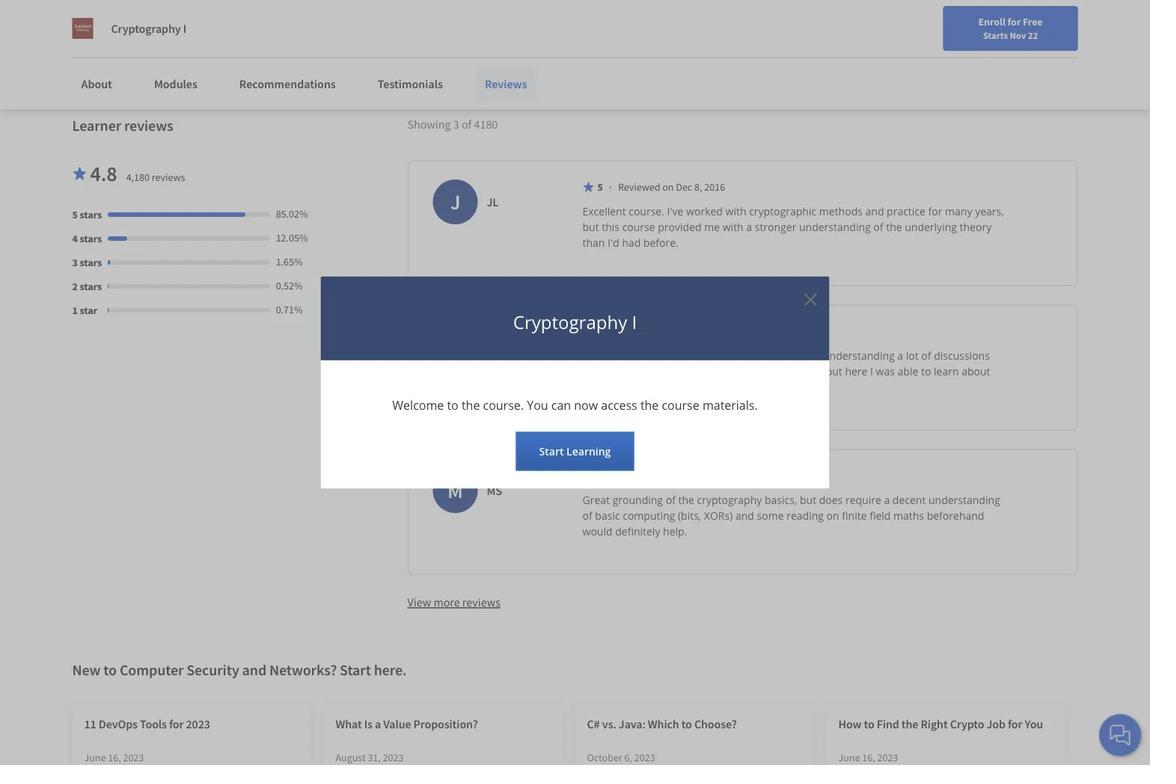 Task type: describe. For each thing, give the bounding box(es) containing it.
nov
[[1010, 29, 1026, 41]]

a inside great grounding of the cryptography basics, but does require a decent understanding of basic computing (bits, xors) and some reading on finite field maths beforehand would definitely help.
[[884, 493, 890, 508]]

cryptography
[[697, 493, 762, 508]]

what
[[336, 718, 362, 733]]

help.
[[663, 525, 687, 539]]

etc.
[[671, 380, 688, 395]]

for right tools
[[169, 718, 184, 733]]

practice
[[887, 205, 926, 219]]

16, for devops
[[108, 751, 121, 765]]

2023 for what is a value proposition?
[[383, 751, 404, 765]]

2023 right tools
[[186, 718, 210, 733]]

show notifications image
[[948, 19, 966, 37]]

i've
[[667, 205, 684, 219]]

the inside great grounding of the cryptography basics, but does require a decent understanding of basic computing (bits, xors) and some reading on finite field maths beforehand would definitely help.
[[678, 493, 694, 508]]

now
[[574, 397, 598, 413]]

october 6, 2023
[[587, 751, 655, 765]]

learner reviews
[[72, 117, 173, 135]]

to right which on the bottom
[[682, 718, 692, 733]]

great
[[583, 493, 610, 508]]

computing
[[623, 509, 675, 523]]

beforehand
[[927, 509, 985, 523]]

stronger
[[755, 220, 797, 235]]

start learning button
[[516, 432, 634, 471]]

which
[[648, 718, 679, 733]]

14,
[[692, 325, 705, 339]]

find
[[877, 718, 899, 733]]

definitely
[[615, 525, 660, 539]]

june for how
[[839, 751, 860, 765]]

networks?
[[269, 661, 337, 680]]

discussions
[[934, 349, 990, 363]]

about
[[81, 76, 112, 91]]

reviews
[[485, 76, 527, 91]]

access
[[601, 397, 637, 413]]

crypto
[[950, 718, 985, 733]]

j
[[450, 189, 461, 215]]

85.02%
[[276, 208, 308, 221]]

out
[[583, 365, 599, 379]]

new to computer security and networks? start here.
[[72, 661, 407, 680]]

how
[[839, 718, 862, 733]]

1 vertical spatial you
[[1025, 718, 1043, 733]]

august 31, 2023
[[336, 751, 404, 765]]

11
[[84, 718, 96, 733]]

reviews link
[[476, 67, 536, 100]]

star
[[80, 304, 97, 318]]

free
[[1023, 15, 1043, 28]]

about
[[962, 365, 991, 379]]

new
[[72, 661, 101, 680]]

modules link
[[145, 67, 206, 100]]

understanding inside excellent course. i've worked with cryptographic methods and practice for many years, but this course provided me with a stronger understanding of the underlying theory than i'd had before.
[[799, 220, 871, 235]]

dec for m
[[676, 470, 692, 483]]

some
[[757, 509, 784, 523]]

me
[[704, 220, 720, 235]]

reviewed on dec 27, 2019
[[618, 470, 731, 483]]

2017
[[707, 325, 728, 339]]

view more reviews
[[408, 596, 501, 611]]

1 vertical spatial cryptography
[[513, 310, 627, 334]]

0 horizontal spatial i
[[183, 21, 186, 36]]

of inside excellent course. i've worked with cryptographic methods and practice for many years, but this course provided me with a stronger understanding of the underlying theory than i'd had before.
[[874, 220, 884, 235]]

understanding inside really interesting, provides the basic grounds for understanding a lot of discussions out there. wikipedia can be useful as a reference, but here i was able to learn about semantic security etc.
[[823, 349, 895, 363]]

value
[[383, 718, 411, 733]]

2019
[[710, 470, 731, 483]]

stars for 2 stars
[[80, 280, 102, 294]]

5 for f
[[598, 325, 603, 339]]

can inside really interesting, provides the basic grounds for understanding a lot of discussions out there. wikipedia can be useful as a reference, but here i was able to learn about semantic security etc.
[[684, 365, 701, 379]]

start inside 'button'
[[539, 445, 564, 459]]

testimonials
[[378, 76, 443, 91]]

0 vertical spatial cryptography i
[[111, 21, 186, 36]]

m
[[448, 478, 463, 504]]

8,
[[695, 181, 702, 194]]

22
[[1028, 29, 1038, 41]]

jl
[[487, 195, 499, 210]]

this
[[602, 220, 620, 235]]

able
[[898, 365, 919, 379]]

4,180
[[126, 171, 150, 184]]

grounding
[[613, 493, 663, 508]]

0.71%
[[276, 303, 303, 317]]

and inside excellent course. i've worked with cryptographic methods and practice for many years, but this course provided me with a stronger understanding of the underlying theory than i'd had before.
[[866, 205, 884, 219]]

job
[[987, 718, 1006, 733]]

understanding inside great grounding of the cryptography basics, but does require a decent understanding of basic computing (bits, xors) and some reading on finite field maths beforehand would definitely help.
[[929, 493, 1000, 508]]

before.
[[644, 236, 679, 250]]

materials.
[[703, 397, 758, 413]]

1 vertical spatial with
[[723, 220, 744, 235]]

many
[[945, 205, 973, 219]]

than
[[583, 236, 605, 250]]

the right "welcome" on the bottom of the page
[[462, 397, 480, 413]]

more
[[434, 596, 460, 611]]

stars for 5 stars
[[80, 208, 102, 222]]

12.05%
[[276, 232, 308, 245]]

to for new to computer security and networks? start here.
[[104, 661, 117, 680]]

2 vertical spatial reviews
[[462, 596, 501, 611]]

would
[[583, 525, 613, 539]]

6,
[[625, 751, 632, 765]]

1 star
[[72, 304, 97, 318]]

testimonials link
[[369, 67, 452, 100]]

1 horizontal spatial 3
[[453, 117, 459, 132]]

but inside excellent course. i've worked with cryptographic methods and practice for many years, but this course provided me with a stronger understanding of the underlying theory than i'd had before.
[[583, 220, 599, 235]]

welcome to the course. you can now access the course materials.
[[392, 397, 758, 413]]

1.65%
[[276, 255, 303, 269]]

enroll for free starts nov 22
[[979, 15, 1043, 41]]

stars for 3 stars
[[80, 256, 102, 270]]

1 vertical spatial 3
[[72, 256, 78, 270]]

does
[[819, 493, 843, 508]]

reviewed on jul 14, 2017
[[618, 325, 728, 339]]

learning
[[567, 445, 611, 459]]

1 vertical spatial course.
[[483, 397, 524, 413]]

a left "lot"
[[898, 349, 903, 363]]

interesting,
[[614, 349, 669, 363]]

the right find
[[902, 718, 919, 733]]

the down the security
[[641, 397, 659, 413]]

stanford university image
[[72, 18, 93, 39]]

on inside great grounding of the cryptography basics, but does require a decent understanding of basic computing (bits, xors) and some reading on finite field maths beforehand would definitely help.
[[827, 509, 839, 523]]

0 vertical spatial with
[[726, 205, 747, 219]]

the inside really interesting, provides the basic grounds for understanding a lot of discussions out there. wikipedia can be useful as a reference, but here i was able to learn about semantic security etc.
[[717, 349, 733, 363]]

enroll
[[979, 15, 1006, 28]]

recommendations link
[[230, 67, 345, 100]]

here.
[[374, 661, 407, 680]]

starts
[[983, 29, 1008, 41]]

11 devops tools for 2023
[[84, 718, 210, 733]]

xors)
[[704, 509, 733, 523]]

of inside really interesting, provides the basic grounds for understanding a lot of discussions out there. wikipedia can be useful as a reference, but here i was able to learn about semantic security etc.
[[922, 349, 931, 363]]

4
[[72, 232, 78, 246]]

0 horizontal spatial start
[[340, 661, 371, 680]]

1
[[72, 304, 78, 318]]



Task type: locate. For each thing, give the bounding box(es) containing it.
you right job
[[1025, 718, 1043, 733]]

cryptography i up modules link
[[111, 21, 186, 36]]

underlying
[[905, 220, 957, 235]]

1 horizontal spatial basic
[[735, 349, 760, 363]]

0 vertical spatial reviews
[[124, 117, 173, 135]]

for right job
[[1008, 718, 1023, 733]]

and left practice
[[866, 205, 884, 219]]

for up underlying
[[928, 205, 943, 219]]

2023 right 31,
[[383, 751, 404, 765]]

worked
[[686, 205, 723, 219]]

of down reviewed on dec 27, 2019
[[666, 493, 676, 508]]

0 vertical spatial but
[[583, 220, 599, 235]]

stars
[[80, 208, 102, 222], [80, 232, 102, 246], [80, 256, 102, 270], [80, 280, 102, 294]]

basic up the would
[[595, 509, 620, 523]]

1 16, from the left
[[108, 751, 121, 765]]

f
[[450, 334, 461, 360]]

2 dec from the top
[[676, 470, 692, 483]]

4 stars
[[72, 232, 102, 246]]

learner
[[72, 117, 121, 135]]

1 june 16, 2023 from the left
[[84, 751, 144, 765]]

for inside the enroll for free starts nov 22
[[1008, 15, 1021, 28]]

stars right 4
[[80, 232, 102, 246]]

5 up 4
[[72, 208, 78, 222]]

5
[[598, 181, 603, 194], [72, 208, 78, 222], [598, 325, 603, 339], [598, 470, 603, 483]]

0 horizontal spatial cryptography i
[[111, 21, 186, 36]]

stars up the 4 stars
[[80, 208, 102, 222]]

jul
[[676, 325, 689, 339]]

16, for to
[[862, 751, 875, 765]]

reviews for learner reviews
[[124, 117, 173, 135]]

of left underlying
[[874, 220, 884, 235]]

3 right showing
[[453, 117, 459, 132]]

1 vertical spatial but
[[826, 365, 843, 379]]

i up "interesting,"
[[632, 310, 637, 334]]

1 vertical spatial understanding
[[823, 349, 895, 363]]

0 horizontal spatial but
[[583, 220, 599, 235]]

to
[[921, 365, 931, 379], [447, 397, 459, 413], [104, 661, 117, 680], [682, 718, 692, 733], [864, 718, 875, 733]]

basic
[[735, 349, 760, 363], [595, 509, 620, 523]]

basic inside really interesting, provides the basic grounds for understanding a lot of discussions out there. wikipedia can be useful as a reference, but here i was able to learn about semantic security etc.
[[735, 349, 760, 363]]

1 horizontal spatial cryptography i
[[513, 310, 637, 334]]

1 vertical spatial i
[[632, 310, 637, 334]]

2 vertical spatial and
[[242, 661, 267, 680]]

1 horizontal spatial 16,
[[862, 751, 875, 765]]

to right "welcome" on the bottom of the page
[[447, 397, 459, 413]]

of left the 4180
[[462, 117, 472, 132]]

understanding up here
[[823, 349, 895, 363]]

menu item
[[836, 15, 933, 64]]

course up had
[[622, 220, 655, 235]]

course. inside excellent course. i've worked with cryptographic methods and practice for many years, but this course provided me with a stronger understanding of the underlying theory than i'd had before.
[[629, 205, 665, 219]]

the inside excellent course. i've worked with cryptographic methods and practice for many years, but this course provided me with a stronger understanding of the underlying theory than i'd had before.
[[886, 220, 902, 235]]

welcome
[[392, 397, 444, 413]]

and down cryptography
[[736, 509, 754, 523]]

maths
[[894, 509, 924, 523]]

dec
[[676, 181, 692, 194], [676, 470, 692, 483]]

3 stars from the top
[[80, 256, 102, 270]]

course inside excellent course. i've worked with cryptographic methods and practice for many years, but this course provided me with a stronger understanding of the underlying theory than i'd had before.
[[622, 220, 655, 235]]

4 stars from the top
[[80, 280, 102, 294]]

0 horizontal spatial and
[[242, 661, 267, 680]]

1 vertical spatial dec
[[676, 470, 692, 483]]

0 horizontal spatial 16,
[[108, 751, 121, 765]]

reviewed for f
[[618, 325, 660, 339]]

1 horizontal spatial course.
[[629, 205, 665, 219]]

on
[[663, 181, 674, 194], [663, 325, 674, 339], [663, 470, 674, 483], [827, 509, 839, 523]]

i'd
[[608, 236, 619, 250]]

basics,
[[765, 493, 797, 508]]

had
[[622, 236, 641, 250]]

2023 for c# vs. java: which to choose?
[[634, 751, 655, 765]]

2 vertical spatial reviewed
[[618, 470, 660, 483]]

0 vertical spatial can
[[684, 365, 701, 379]]

0 horizontal spatial june 16, 2023
[[84, 751, 144, 765]]

2 stars from the top
[[80, 232, 102, 246]]

0 vertical spatial course
[[622, 220, 655, 235]]

with
[[726, 205, 747, 219], [723, 220, 744, 235]]

1 horizontal spatial and
[[736, 509, 754, 523]]

and right the security on the bottom left of the page
[[242, 661, 267, 680]]

4.8
[[90, 161, 117, 187]]

1 stars from the top
[[80, 208, 102, 222]]

on up i've
[[663, 181, 674, 194]]

june 16, 2023 for to
[[839, 751, 898, 765]]

2023 for how to find the right crypto job for you
[[878, 751, 898, 765]]

reviewed up excellent
[[618, 181, 660, 194]]

1 vertical spatial reviews
[[152, 171, 185, 184]]

can
[[684, 365, 701, 379], [551, 397, 571, 413]]

excellent
[[583, 205, 626, 219]]

understanding
[[799, 220, 871, 235], [823, 349, 895, 363], [929, 493, 1000, 508]]

the down practice
[[886, 220, 902, 235]]

theory
[[960, 220, 992, 235]]

basic up as
[[735, 349, 760, 363]]

5 for j
[[598, 181, 603, 194]]

reviewed for j
[[618, 181, 660, 194]]

2 horizontal spatial but
[[826, 365, 843, 379]]

devops
[[99, 718, 138, 733]]

great grounding of the cryptography basics, but does require a decent understanding of basic computing (bits, xors) and some reading on finite field maths beforehand would definitely help.
[[583, 493, 1003, 539]]

of
[[462, 117, 472, 132], [874, 220, 884, 235], [922, 349, 931, 363], [666, 493, 676, 508], [583, 509, 593, 523]]

course.
[[629, 205, 665, 219], [483, 397, 524, 413]]

june 16, 2023 down "devops"
[[84, 751, 144, 765]]

1 horizontal spatial june 16, 2023
[[839, 751, 898, 765]]

0 horizontal spatial 3
[[72, 256, 78, 270]]

the
[[886, 220, 902, 235], [717, 349, 733, 363], [462, 397, 480, 413], [641, 397, 659, 413], [678, 493, 694, 508], [902, 718, 919, 733]]

course
[[622, 220, 655, 235], [662, 397, 700, 413]]

require
[[846, 493, 882, 508]]

2 june 16, 2023 from the left
[[839, 751, 898, 765]]

5 up the really
[[598, 325, 603, 339]]

june down 11
[[84, 751, 106, 765]]

june 16, 2023
[[84, 751, 144, 765], [839, 751, 898, 765]]

reviews down modules
[[124, 117, 173, 135]]

a up field
[[884, 493, 890, 508]]

2023 for 11 devops tools for 2023
[[123, 751, 144, 765]]

1 reviewed from the top
[[618, 181, 660, 194]]

june down how
[[839, 751, 860, 765]]

reviewed for m
[[618, 470, 660, 483]]

✕
[[804, 287, 818, 311]]

reviewed up "interesting,"
[[618, 325, 660, 339]]

0 vertical spatial and
[[866, 205, 884, 219]]

coursera image
[[18, 12, 113, 36]]

0 horizontal spatial cryptography
[[111, 21, 181, 36]]

5 up excellent
[[598, 181, 603, 194]]

on for m
[[663, 470, 674, 483]]

recommendations
[[239, 76, 336, 91]]

and inside great grounding of the cryptography basics, but does require a decent understanding of basic computing (bits, xors) and some reading on finite field maths beforehand would definitely help.
[[736, 509, 754, 523]]

but up reading
[[800, 493, 817, 508]]

1 horizontal spatial you
[[1025, 718, 1043, 733]]

0 vertical spatial basic
[[735, 349, 760, 363]]

i left was
[[870, 365, 873, 379]]

2023 right 6,
[[634, 751, 655, 765]]

on down does
[[827, 509, 839, 523]]

understanding up beforehand
[[929, 493, 1000, 508]]

to for how to find the right crypto job for you
[[864, 718, 875, 733]]

3 up 2
[[72, 256, 78, 270]]

wikipedia
[[634, 365, 681, 379]]

2023
[[186, 718, 210, 733], [123, 751, 144, 765], [383, 751, 404, 765], [634, 751, 655, 765], [878, 751, 898, 765]]

0 horizontal spatial can
[[551, 397, 571, 413]]

0 horizontal spatial basic
[[595, 509, 620, 523]]

reviews right 4,180
[[152, 171, 185, 184]]

i
[[183, 21, 186, 36], [632, 310, 637, 334], [870, 365, 873, 379]]

a left stronger
[[746, 220, 752, 235]]

0 horizontal spatial june
[[84, 751, 106, 765]]

0 vertical spatial start
[[539, 445, 564, 459]]

years,
[[975, 205, 1004, 219]]

reviews for 4,180 reviews
[[152, 171, 185, 184]]

stars right 2
[[80, 280, 102, 294]]

start learning
[[539, 445, 611, 459]]

reviews
[[124, 117, 173, 135], [152, 171, 185, 184], [462, 596, 501, 611]]

1 horizontal spatial but
[[800, 493, 817, 508]]

course down etc.
[[662, 397, 700, 413]]

0 vertical spatial 3
[[453, 117, 459, 132]]

to right able
[[921, 365, 931, 379]]

for inside really interesting, provides the basic grounds for understanding a lot of discussions out there. wikipedia can be useful as a reference, but here i was able to learn about semantic security etc.
[[806, 349, 821, 363]]

27,
[[695, 470, 708, 483]]

of down great
[[583, 509, 593, 523]]

of right "lot"
[[922, 349, 931, 363]]

1 horizontal spatial start
[[539, 445, 564, 459]]

on left the jul at the right of page
[[663, 325, 674, 339]]

june for 11
[[84, 751, 106, 765]]

to inside really interesting, provides the basic grounds for understanding a lot of discussions out there. wikipedia can be useful as a reference, but here i was able to learn about semantic security etc.
[[921, 365, 931, 379]]

to left find
[[864, 718, 875, 733]]

security
[[630, 380, 668, 395]]

2023 down 11 devops tools for 2023 in the bottom left of the page
[[123, 751, 144, 765]]

for up reference,
[[806, 349, 821, 363]]

0 vertical spatial you
[[527, 397, 548, 413]]

but left here
[[826, 365, 843, 379]]

1 horizontal spatial i
[[632, 310, 637, 334]]

but up than
[[583, 220, 599, 235]]

2 reviewed from the top
[[618, 325, 660, 339]]

to for welcome to the course. you can now access the course materials.
[[447, 397, 459, 413]]

2 horizontal spatial and
[[866, 205, 884, 219]]

i inside really interesting, provides the basic grounds for understanding a lot of discussions out there. wikipedia can be useful as a reference, but here i was able to learn about semantic security etc.
[[870, 365, 873, 379]]

1 vertical spatial can
[[551, 397, 571, 413]]

1 vertical spatial start
[[340, 661, 371, 680]]

with right me
[[723, 220, 744, 235]]

tools
[[140, 718, 167, 733]]

2 16, from the left
[[862, 751, 875, 765]]

0 vertical spatial reviewed
[[618, 181, 660, 194]]

3 reviewed from the top
[[618, 470, 660, 483]]

0 vertical spatial understanding
[[799, 220, 871, 235]]

reviewed up grounding
[[618, 470, 660, 483]]

for inside excellent course. i've worked with cryptographic methods and practice for many years, but this course provided me with a stronger understanding of the underlying theory than i'd had before.
[[928, 205, 943, 219]]

1 horizontal spatial june
[[839, 751, 860, 765]]

october
[[587, 751, 622, 765]]

can down provides
[[684, 365, 701, 379]]

0 vertical spatial cryptography
[[111, 21, 181, 36]]

start left here.
[[340, 661, 371, 680]]

with right worked
[[726, 205, 747, 219]]

1 horizontal spatial can
[[684, 365, 701, 379]]

cryptography up the really
[[513, 310, 627, 334]]

dec left 27,
[[676, 470, 692, 483]]

a right the is
[[375, 718, 381, 733]]

0 horizontal spatial course
[[622, 220, 655, 235]]

understanding down methods
[[799, 220, 871, 235]]

3 stars
[[72, 256, 102, 270]]

dec for j
[[676, 181, 692, 194]]

showing
[[408, 117, 451, 132]]

31,
[[368, 751, 381, 765]]

on left 27,
[[663, 470, 674, 483]]

start left learning
[[539, 445, 564, 459]]

1 vertical spatial and
[[736, 509, 754, 523]]

stars down the 4 stars
[[80, 256, 102, 270]]

0 horizontal spatial you
[[527, 397, 548, 413]]

computer
[[120, 661, 184, 680]]

to right "new"
[[104, 661, 117, 680]]

choose?
[[694, 718, 737, 733]]

1 horizontal spatial cryptography
[[513, 310, 627, 334]]

5 up great
[[598, 470, 603, 483]]

2 horizontal spatial i
[[870, 365, 873, 379]]

as
[[752, 365, 762, 379]]

2023 down find
[[878, 751, 898, 765]]

c# vs. java: which to choose?
[[587, 718, 737, 733]]

chat with us image
[[1108, 724, 1132, 748]]

a inside excellent course. i've worked with cryptographic methods and practice for many years, but this course provided me with a stronger understanding of the underlying theory than i'd had before.
[[746, 220, 752, 235]]

the up (bits,
[[678, 493, 694, 508]]

learn
[[934, 365, 959, 379]]

basic inside great grounding of the cryptography basics, but does require a decent understanding of basic computing (bits, xors) and some reading on finite field maths beforehand would definitely help.
[[595, 509, 620, 523]]

reviewed on dec 8, 2016
[[618, 181, 725, 194]]

0 vertical spatial i
[[183, 21, 186, 36]]

0.52%
[[276, 279, 303, 293]]

dec left 8,
[[676, 181, 692, 194]]

here
[[845, 365, 868, 379]]

cryptography i up the really
[[513, 310, 637, 334]]

security
[[187, 661, 239, 680]]

2 vertical spatial understanding
[[929, 493, 1000, 508]]

on for j
[[663, 181, 674, 194]]

2 vertical spatial but
[[800, 493, 817, 508]]

the up useful
[[717, 349, 733, 363]]

june 16, 2023 for devops
[[84, 751, 144, 765]]

0 horizontal spatial course.
[[483, 397, 524, 413]]

1 vertical spatial basic
[[595, 509, 620, 523]]

grounds
[[763, 349, 804, 363]]

c#
[[587, 718, 600, 733]]

5 for m
[[598, 470, 603, 483]]

1 vertical spatial reviewed
[[618, 325, 660, 339]]

and
[[866, 205, 884, 219], [736, 509, 754, 523], [242, 661, 267, 680]]

for
[[1008, 15, 1021, 28], [928, 205, 943, 219], [806, 349, 821, 363], [169, 718, 184, 733], [1008, 718, 1023, 733]]

for up the "nov"
[[1008, 15, 1021, 28]]

on for f
[[663, 325, 674, 339]]

august
[[336, 751, 366, 765]]

1 june from the left
[[84, 751, 106, 765]]

1 dec from the top
[[676, 181, 692, 194]]

stars for 4 stars
[[80, 232, 102, 246]]

0 vertical spatial dec
[[676, 181, 692, 194]]

2 june from the left
[[839, 751, 860, 765]]

june 16, 2023 down how
[[839, 751, 898, 765]]

1 vertical spatial course
[[662, 397, 700, 413]]

but inside great grounding of the cryptography basics, but does require a decent understanding of basic computing (bits, xors) and some reading on finite field maths beforehand would definitely help.
[[800, 493, 817, 508]]

0 vertical spatial course.
[[629, 205, 665, 219]]

but inside really interesting, provides the basic grounds for understanding a lot of discussions out there. wikipedia can be useful as a reference, but here i was able to learn about semantic security etc.
[[826, 365, 843, 379]]

i up modules
[[183, 21, 186, 36]]

proposition?
[[414, 718, 478, 733]]

1 horizontal spatial course
[[662, 397, 700, 413]]

a right as
[[765, 365, 771, 379]]

you left now
[[527, 397, 548, 413]]

can left now
[[551, 397, 571, 413]]

is
[[364, 718, 373, 733]]

(bits,
[[678, 509, 701, 523]]

1 vertical spatial cryptography i
[[513, 310, 637, 334]]

reviews right more
[[462, 596, 501, 611]]

how to find the right crypto job for you
[[839, 718, 1043, 733]]

2 vertical spatial i
[[870, 365, 873, 379]]

cryptography up modules
[[111, 21, 181, 36]]

cryptography i
[[111, 21, 186, 36], [513, 310, 637, 334]]

methods
[[819, 205, 863, 219]]



Task type: vqa. For each thing, say whether or not it's contained in the screenshot.


